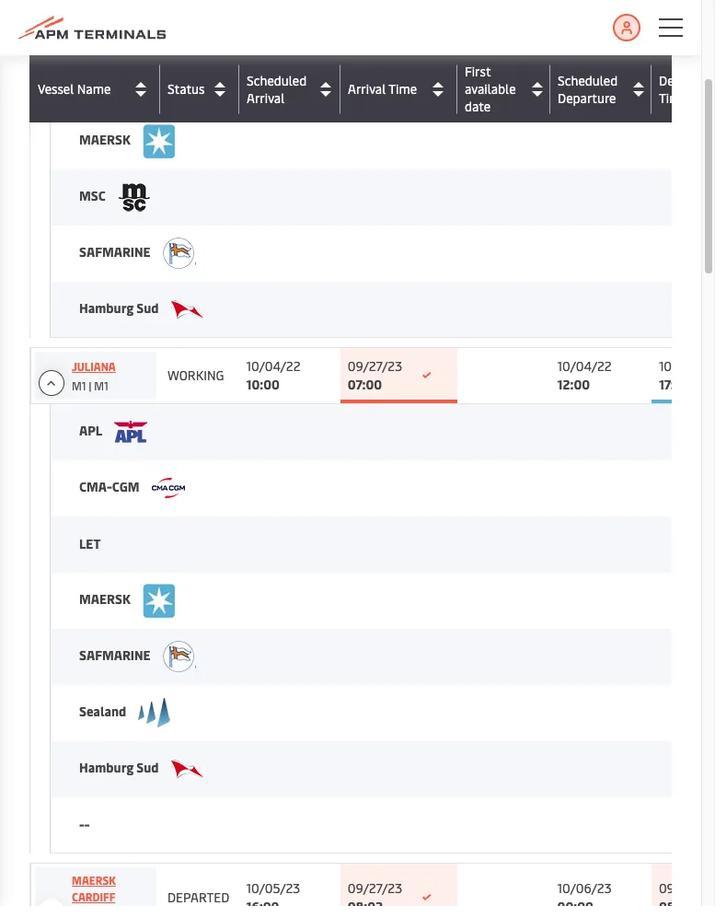 Task type: locate. For each thing, give the bounding box(es) containing it.
departure
[[660, 71, 716, 89], [558, 89, 617, 106]]

| left 339s
[[101, 33, 104, 48]]

scheduled
[[247, 71, 307, 89], [558, 71, 618, 89]]

first available date
[[465, 63, 516, 115]]

10/06/23
[[558, 880, 612, 897]]

hamburg sud image down sealand image
[[171, 760, 204, 779]]

17:00
[[660, 376, 691, 393]]

cma-
[[79, 478, 112, 496]]

time
[[389, 80, 418, 98], [660, 89, 688, 106]]

1 vertical spatial sud
[[137, 759, 159, 777]]

2 safmarine from the top
[[79, 646, 154, 664]]

1 sud from the top
[[137, 299, 159, 317]]

arrival right the scheduled arrival button at top left
[[348, 80, 386, 98]]

1 hamburg from the top
[[79, 299, 134, 317]]

1 vertical spatial safmarine image
[[163, 641, 196, 673]]

maersk
[[72, 0, 116, 12], [79, 131, 134, 148], [79, 590, 134, 608], [72, 873, 116, 888]]

1 vertical spatial |
[[89, 379, 91, 393]]

arrival right status button
[[247, 89, 285, 106]]

safmarine up sealand
[[79, 646, 154, 664]]

time for arrival time
[[389, 80, 418, 98]]

1 vertical spatial maersk image
[[143, 583, 176, 619]]

0 horizontal spatial m1
[[72, 379, 86, 393]]

m1
[[72, 379, 86, 393], [94, 379, 108, 393]]

maersk down vessel name button
[[79, 131, 134, 148]]

1 safmarine image from the top
[[163, 238, 196, 269]]

cardiff
[[72, 890, 116, 905]]

1 vertical spatial hamburg sud
[[79, 759, 162, 777]]

maersk charleston 335n | 339s
[[72, 0, 140, 48]]

1 hamburg sud from the top
[[79, 299, 162, 317]]

hamburg sud down sealand
[[79, 759, 162, 777]]

first available date button
[[465, 63, 546, 115]]

0 horizontal spatial scheduled
[[247, 71, 307, 89]]

1 vertical spatial 10/05/23
[[660, 357, 714, 375]]

sealand
[[79, 703, 129, 720]]

10/04/22 10:00
[[246, 357, 301, 393]]

scheduled departure button
[[558, 71, 648, 106]]

arrival
[[348, 80, 386, 98], [247, 89, 285, 106]]

1 10/04/22 from the left
[[246, 357, 301, 375]]

2 safmarine image from the top
[[163, 641, 196, 673]]

0 vertical spatial hamburg sud
[[79, 299, 162, 317]]

departure inside scheduled departure
[[558, 89, 617, 106]]

1 vertical spatial hamburg
[[79, 759, 134, 777]]

safmarine image
[[163, 238, 196, 269], [163, 641, 196, 673]]

0 vertical spatial hamburg sud image
[[171, 300, 204, 319]]

hmm
[[79, 76, 115, 93]]

maersk image
[[143, 123, 176, 159], [143, 583, 176, 619]]

1 horizontal spatial m1
[[94, 379, 108, 393]]

safmarine for second the "safmarine" 'icon'
[[79, 646, 154, 664]]

charleston
[[72, 14, 140, 29]]

hamburg for 1st hamburg sud image from the bottom of the page
[[79, 759, 134, 777]]

scheduled arrival button
[[247, 71, 336, 106]]

time left date
[[389, 80, 418, 98]]

available
[[465, 80, 516, 98]]

1 vertical spatial safmarine
[[79, 646, 154, 664]]

0 vertical spatial safmarine image
[[163, 238, 196, 269]]

vessel name
[[38, 80, 111, 98]]

hamburg sud up 'juliana'
[[79, 299, 162, 317]]

safmarine for second the "safmarine" 'icon' from the bottom of the page
[[79, 243, 154, 260]]

1 horizontal spatial |
[[101, 33, 104, 48]]

1 horizontal spatial arrival
[[348, 80, 386, 98]]

cma-cgm
[[79, 478, 143, 496]]

2 scheduled from the left
[[558, 71, 618, 89]]

10/04/22 up 12:00
[[558, 357, 612, 375]]

0 horizontal spatial arrival
[[247, 89, 285, 106]]

1 scheduled from the left
[[247, 71, 307, 89]]

arrival time button
[[348, 74, 453, 104]]

hamburg for 2nd hamburg sud image from the bottom of the page
[[79, 299, 134, 317]]

0 horizontal spatial |
[[89, 379, 91, 393]]

10/04/22
[[246, 357, 301, 375], [558, 357, 612, 375]]

1 safmarine from the top
[[79, 243, 154, 260]]

departure time button
[[660, 71, 716, 106]]

0 horizontal spatial departure
[[558, 89, 617, 106]]

hamburg down sealand
[[79, 759, 134, 777]]

hamburg sud
[[79, 299, 162, 317], [79, 759, 162, 777]]

departure right first available date button
[[558, 89, 617, 106]]

0 horizontal spatial 10/04/22
[[246, 357, 301, 375]]

scheduled inside button
[[247, 71, 307, 89]]

scheduled for departure
[[558, 71, 618, 89]]

hamburg sud image
[[171, 300, 204, 319], [171, 760, 204, 779]]

status
[[168, 80, 205, 98]]

-
[[79, 816, 85, 834], [85, 816, 90, 834]]

scheduled right status button
[[247, 71, 307, 89]]

10/05/23 17:00
[[660, 357, 714, 393]]

1 horizontal spatial scheduled
[[558, 71, 618, 89]]

maersk up charleston
[[72, 0, 116, 12]]

hamburg sud image up working
[[171, 300, 204, 319]]

10/04/22 up "10:00"
[[246, 357, 301, 375]]

hamburg up 'juliana'
[[79, 299, 134, 317]]

time inside departure time
[[660, 89, 688, 106]]

2 hamburg sud from the top
[[79, 759, 162, 777]]

maersk up cardiff
[[72, 873, 116, 888]]

safmarine
[[79, 243, 154, 260], [79, 646, 154, 664]]

time down 19:00
[[660, 89, 688, 106]]

hamburg
[[79, 299, 134, 317], [79, 759, 134, 777]]

scheduled inside button
[[558, 71, 618, 89]]

departure down 19:00
[[660, 71, 716, 89]]

2 sud from the top
[[137, 759, 159, 777]]

sud for 2nd hamburg sud image from the bottom of the page
[[137, 299, 159, 317]]

sealand image
[[139, 698, 172, 728]]

0 vertical spatial |
[[101, 33, 104, 48]]

0 horizontal spatial time
[[389, 80, 418, 98]]

1 horizontal spatial 10/04/22
[[558, 357, 612, 375]]

|
[[101, 33, 104, 48], [89, 379, 91, 393]]

maersk inside maersk charleston 335n | 339s
[[72, 0, 116, 12]]

10/04/22 for 10:00
[[246, 357, 301, 375]]

0 vertical spatial sud
[[137, 299, 159, 317]]

2 hamburg from the top
[[79, 759, 134, 777]]

safmarine down msc icon
[[79, 243, 154, 260]]

09/26/23
[[558, 4, 614, 21]]

10/05/23 19:00
[[660, 4, 714, 40]]

| down 'juliana'
[[89, 379, 91, 393]]

0 vertical spatial maersk image
[[143, 123, 176, 159]]

12:00
[[558, 376, 591, 393]]

0 vertical spatial safmarine
[[79, 243, 154, 260]]

10/05/23
[[660, 4, 714, 21], [660, 357, 714, 375], [246, 880, 301, 897]]

1 maersk image from the top
[[143, 123, 176, 159]]

juliana m1 | m1
[[72, 359, 116, 393]]

sud
[[137, 299, 159, 317], [137, 759, 159, 777]]

1 vertical spatial hamburg sud image
[[171, 760, 204, 779]]

scheduled for arrival
[[247, 71, 307, 89]]

10/05/23 for 17:00
[[660, 357, 714, 375]]

2 10/04/22 from the left
[[558, 357, 612, 375]]

cma cgm image
[[152, 478, 185, 499]]

2 maersk image from the top
[[143, 583, 176, 619]]

0 vertical spatial hamburg
[[79, 299, 134, 317]]

first
[[465, 63, 491, 80]]

19:00
[[660, 22, 693, 40]]

0 vertical spatial 10/05/23
[[660, 4, 714, 21]]

1 horizontal spatial time
[[660, 89, 688, 106]]

scheduled down 09/26/23
[[558, 71, 618, 89]]

maersk cardiff
[[72, 873, 116, 905]]

09/27/23
[[348, 357, 403, 375], [348, 880, 403, 897], [660, 880, 714, 897]]

apl
[[79, 422, 105, 439]]



Task type: describe. For each thing, give the bounding box(es) containing it.
09/27/23 07:00
[[348, 357, 403, 393]]

1 - from the left
[[79, 816, 85, 834]]

2 hamburg sud image from the top
[[171, 760, 204, 779]]

msc image
[[118, 182, 151, 212]]

maersk inside button
[[72, 873, 116, 888]]

time for departure time
[[660, 89, 688, 106]]

scheduled arrival
[[247, 71, 307, 106]]

msc
[[79, 187, 108, 204]]

1 m1 from the left
[[72, 379, 86, 393]]

| inside the "juliana m1 | m1"
[[89, 379, 91, 393]]

juliana
[[72, 359, 116, 374]]

10/04/22 for 12:00
[[558, 357, 612, 375]]

| inside maersk charleston 335n | 339s
[[101, 33, 104, 48]]

2 vertical spatial 10/05/23
[[246, 880, 301, 897]]

scheduled departure
[[558, 71, 618, 106]]

name
[[77, 80, 111, 98]]

hmm image
[[124, 79, 157, 93]]

2 - from the left
[[85, 816, 90, 834]]

arrival inside scheduled arrival
[[247, 89, 285, 106]]

10:00
[[246, 376, 280, 393]]

sud for 1st hamburg sud image from the bottom of the page
[[137, 759, 159, 777]]

--
[[79, 816, 90, 834]]

10/04/22 12:00
[[558, 357, 612, 393]]

working
[[168, 367, 224, 384]]

maersk down let
[[79, 590, 134, 608]]

arrival time
[[348, 80, 418, 98]]

vessel
[[38, 80, 74, 98]]

vessel name button
[[38, 74, 156, 104]]

335n
[[72, 33, 98, 48]]

status button
[[168, 74, 235, 104]]

07:00
[[348, 376, 382, 393]]

departure time
[[660, 71, 716, 106]]

date
[[465, 98, 491, 115]]

1 hamburg sud image from the top
[[171, 300, 204, 319]]

1 horizontal spatial departure
[[660, 71, 716, 89]]

let
[[79, 535, 101, 553]]

339s
[[106, 33, 131, 48]]

10/05/23 for 19:00
[[660, 4, 714, 21]]

apl image
[[114, 421, 147, 443]]

2 m1 from the left
[[94, 379, 108, 393]]

maersk cardiff button
[[39, 873, 153, 907]]

cgm
[[112, 478, 140, 496]]



Task type: vqa. For each thing, say whether or not it's contained in the screenshot.
THE 10/06/23
yes



